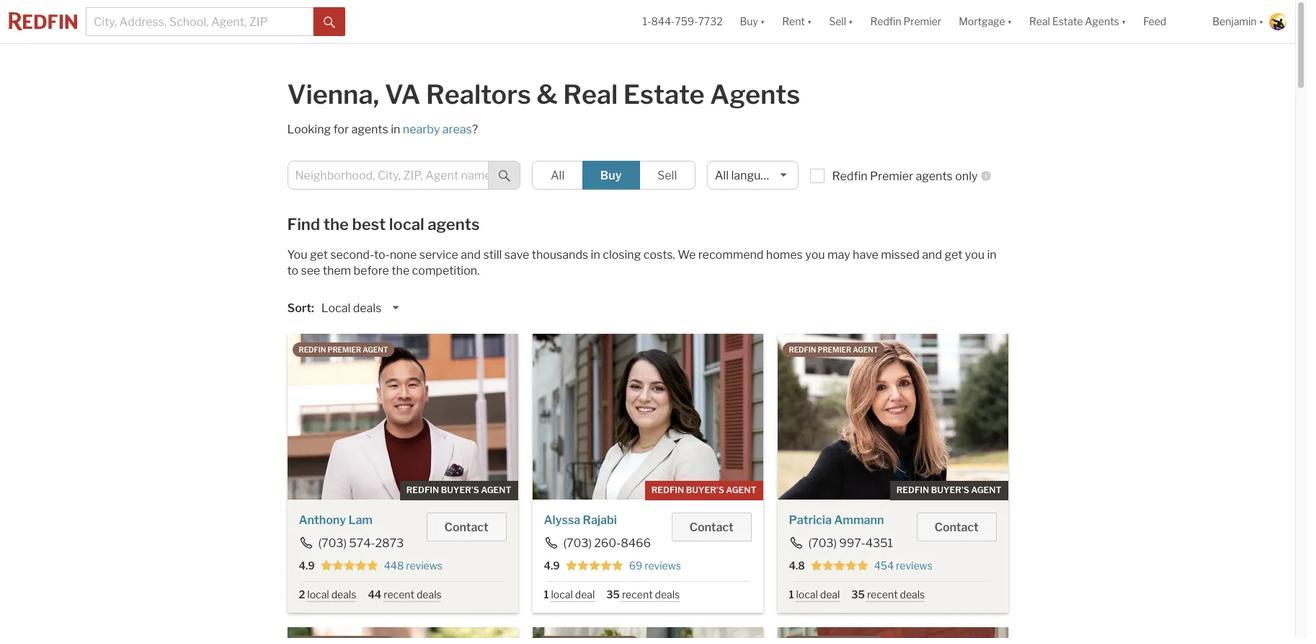 Task type: vqa. For each thing, say whether or not it's contained in the screenshot.
month
no



Task type: describe. For each thing, give the bounding box(es) containing it.
redfin premier button
[[862, 0, 950, 43]]

va
[[385, 79, 421, 110]]

all languages
[[715, 169, 787, 182]]

looking
[[287, 123, 331, 136]]

save
[[505, 248, 529, 262]]

benjamin ▾
[[1213, 15, 1264, 28]]

lam
[[349, 513, 373, 527]]

(703) 260-8466 button
[[544, 536, 652, 550]]

areas
[[443, 123, 472, 136]]

buy for buy ▾
[[740, 15, 758, 28]]

▾ for mortgage ▾
[[1008, 15, 1012, 28]]

agents for premier
[[916, 169, 953, 183]]

ammann
[[834, 513, 884, 527]]

redfin premier agents only
[[832, 169, 978, 183]]

still
[[483, 248, 502, 262]]

to-
[[374, 248, 390, 262]]

anthony lam link
[[299, 513, 373, 527]]

patricia ammann link
[[789, 513, 884, 527]]

4351
[[866, 536, 893, 550]]

vienna,
[[287, 79, 379, 110]]

alyssa rajabi link
[[544, 513, 617, 527]]

redfin buyer's agent for patricia ammann
[[897, 485, 1002, 495]]

sell ▾ button
[[821, 0, 862, 43]]

sell ▾
[[829, 15, 853, 28]]

rent ▾
[[783, 15, 812, 28]]

you
[[287, 248, 308, 262]]

1-844-759-7732
[[643, 15, 723, 28]]

1 and from the left
[[461, 248, 481, 262]]

2 and from the left
[[922, 248, 942, 262]]

deals for alyssa rajabi
[[655, 588, 680, 601]]

photo of anthony lam image
[[287, 334, 518, 500]]

759-
[[675, 15, 698, 28]]

the inside you get second-to-none service and still save thousands in closing costs. we recommend homes you may have missed and get you in to see them before the competition.
[[392, 264, 410, 278]]

only
[[956, 169, 978, 183]]

997-
[[840, 536, 866, 550]]

454 reviews
[[875, 560, 933, 572]]

448
[[384, 560, 404, 572]]

reviews for (703) 574-2873
[[406, 560, 443, 572]]

buyer's for anthony lam
[[441, 485, 479, 495]]

recommend
[[699, 248, 764, 262]]

mortgage
[[959, 15, 1006, 28]]

costs.
[[644, 248, 676, 262]]

nearby areas link
[[403, 123, 472, 136]]

patricia
[[789, 513, 832, 527]]

patricia ammann
[[789, 513, 884, 527]]

buy ▾ button
[[740, 0, 765, 43]]

submit search image
[[499, 170, 511, 182]]

mortgage ▾ button
[[950, 0, 1021, 43]]

redfin for redfin premier
[[871, 15, 902, 28]]

redfin buyer's agent for anthony lam
[[407, 485, 512, 495]]

all for all languages
[[715, 169, 729, 182]]

agents for for
[[351, 123, 388, 136]]

454
[[875, 560, 894, 572]]

69 reviews
[[629, 560, 681, 572]]

0 horizontal spatial in
[[391, 123, 400, 136]]

photo of patricia ammann image
[[778, 334, 1008, 500]]

recent for (703) 260-8466
[[622, 588, 653, 601]]

▾ for buy ▾
[[761, 15, 765, 28]]

find
[[287, 215, 320, 234]]

real estate agents ▾
[[1030, 15, 1127, 28]]

recent for (703) 574-2873
[[384, 588, 415, 601]]

closing
[[603, 248, 641, 262]]

looking for agents in nearby areas ?
[[287, 123, 478, 136]]

contact button for (703) 997-4351
[[917, 513, 997, 542]]

see
[[301, 264, 320, 278]]

premier for patricia
[[818, 345, 852, 354]]

photo of t.jay williams image
[[533, 628, 763, 638]]

local up none
[[389, 215, 425, 234]]

35 recent deals for (703) 260-8466
[[607, 588, 680, 601]]

deal for 260-
[[575, 588, 595, 601]]

2 local deals
[[299, 588, 356, 601]]

option group containing all
[[533, 161, 696, 190]]

all for all
[[551, 169, 565, 182]]

real inside dropdown button
[[1030, 15, 1051, 28]]

alyssa
[[544, 513, 581, 527]]

real estate agents ▾ button
[[1021, 0, 1135, 43]]

4.9 for (703) 260-8466
[[544, 560, 560, 572]]

1 vertical spatial agents
[[710, 79, 801, 110]]

All radio
[[533, 161, 583, 190]]

2 vertical spatial agents
[[428, 215, 480, 234]]

submit search image
[[324, 16, 335, 28]]

1-
[[643, 15, 651, 28]]

nearby
[[403, 123, 440, 136]]

City, Address, School, Agent, ZIP search field
[[86, 7, 314, 36]]

them
[[323, 264, 351, 278]]

anthony
[[299, 513, 346, 527]]

7732
[[698, 15, 723, 28]]

agents inside real estate agents ▾ link
[[1085, 15, 1120, 28]]

anthony lam
[[299, 513, 373, 527]]

44 recent deals
[[368, 588, 442, 601]]

mortgage ▾
[[959, 15, 1012, 28]]

2 horizontal spatial in
[[988, 248, 997, 262]]

844-
[[651, 15, 675, 28]]

2 redfin buyer's agent from the left
[[652, 485, 757, 495]]

we
[[678, 248, 696, 262]]

8466
[[621, 536, 651, 550]]

rating 4.9 out of 5 element for 574-
[[321, 560, 378, 573]]

&
[[537, 79, 558, 110]]

1 for (703) 997-4351
[[789, 588, 794, 601]]

contact button for (703) 260-8466
[[672, 513, 752, 542]]

rent
[[783, 15, 805, 28]]

▾ for sell ▾
[[849, 15, 853, 28]]

local deals
[[321, 301, 382, 315]]

2873
[[375, 536, 404, 550]]

▾ for benjamin ▾
[[1259, 15, 1264, 28]]

35 for 4351
[[852, 588, 865, 601]]

260-
[[594, 536, 621, 550]]

rating 4.9 out of 5 element for 260-
[[566, 560, 624, 573]]

photo of alyssa rajabi image
[[533, 334, 763, 500]]



Task type: locate. For each thing, give the bounding box(es) containing it.
local
[[321, 301, 351, 315]]

reviews right the 69 in the bottom of the page
[[645, 560, 681, 572]]

1 redfin premier agent from the left
[[299, 345, 388, 354]]

real right mortgage ▾
[[1030, 15, 1051, 28]]

1 horizontal spatial sell
[[829, 15, 847, 28]]

buyer's for patricia ammann
[[931, 485, 970, 495]]

2 contact from the left
[[690, 521, 734, 534]]

35
[[607, 588, 620, 601], [852, 588, 865, 601]]

2 rating 4.9 out of 5 element from the left
[[566, 560, 624, 573]]

0 horizontal spatial contact button
[[427, 513, 507, 542]]

0 horizontal spatial sell
[[658, 169, 677, 182]]

0 horizontal spatial reviews
[[406, 560, 443, 572]]

0 horizontal spatial real
[[563, 79, 618, 110]]

get up see
[[310, 248, 328, 262]]

2 35 recent deals from the left
[[852, 588, 925, 601]]

0 vertical spatial redfin
[[871, 15, 902, 28]]

4.8
[[789, 560, 805, 572]]

0 horizontal spatial the
[[324, 215, 349, 234]]

local down (703) 260-8466 button
[[551, 588, 573, 601]]

2 horizontal spatial (703)
[[809, 536, 837, 550]]

35 recent deals down the 454
[[852, 588, 925, 601]]

2 reviews from the left
[[645, 560, 681, 572]]

0 vertical spatial the
[[324, 215, 349, 234]]

reviews right the 454
[[896, 560, 933, 572]]

0 horizontal spatial all
[[551, 169, 565, 182]]

deal
[[575, 588, 595, 601], [820, 588, 840, 601]]

2 35 from the left
[[852, 588, 865, 601]]

0 horizontal spatial 4.9
[[299, 560, 315, 572]]

1 rating 4.9 out of 5 element from the left
[[321, 560, 378, 573]]

1 reviews from the left
[[406, 560, 443, 572]]

local right 2
[[307, 588, 329, 601]]

0 vertical spatial buy
[[740, 15, 758, 28]]

homes
[[766, 248, 803, 262]]

2 1 from the left
[[789, 588, 794, 601]]

4.9 for (703) 574-2873
[[299, 560, 315, 572]]

local down 4.8
[[796, 588, 818, 601]]

local for anthony lam
[[307, 588, 329, 601]]

1 vertical spatial premier
[[870, 169, 914, 183]]

none
[[390, 248, 417, 262]]

estate inside dropdown button
[[1053, 15, 1083, 28]]

before
[[354, 264, 389, 278]]

reviews for (703) 260-8466
[[645, 560, 681, 572]]

1 horizontal spatial agents
[[428, 215, 480, 234]]

second-
[[330, 248, 374, 262]]

premier for redfin premier agents only
[[870, 169, 914, 183]]

local for alyssa rajabi
[[551, 588, 573, 601]]

1 vertical spatial the
[[392, 264, 410, 278]]

1 local deal down 4.8
[[789, 588, 840, 601]]

mortgage ▾ button
[[959, 0, 1012, 43]]

2 premier from the left
[[818, 345, 852, 354]]

1 horizontal spatial and
[[922, 248, 942, 262]]

2 1 local deal from the left
[[789, 588, 840, 601]]

1 horizontal spatial 35
[[852, 588, 865, 601]]

35 recent deals for (703) 997-4351
[[852, 588, 925, 601]]

574-
[[349, 536, 375, 550]]

contact for 4351
[[935, 521, 979, 534]]

1 horizontal spatial the
[[392, 264, 410, 278]]

Buy radio
[[583, 161, 640, 190]]

rating 4.9 out of 5 element
[[321, 560, 378, 573], [566, 560, 624, 573]]

sell inside dropdown button
[[829, 15, 847, 28]]

buy for buy
[[601, 169, 622, 182]]

contact button for (703) 574-2873
[[427, 513, 507, 542]]

for
[[334, 123, 349, 136]]

deals left 44 at the bottom left
[[331, 588, 356, 601]]

contact button up 454 reviews
[[917, 513, 997, 542]]

1 local deal
[[544, 588, 595, 601], [789, 588, 840, 601]]

contact button
[[427, 513, 507, 542], [672, 513, 752, 542], [917, 513, 997, 542]]

2 horizontal spatial recent
[[867, 588, 898, 601]]

0 horizontal spatial redfin premier agent
[[299, 345, 388, 354]]

rent ▾ button
[[774, 0, 821, 43]]

1 local deal for (703) 997-4351
[[789, 588, 840, 601]]

5 ▾ from the left
[[1122, 15, 1127, 28]]

sell for sell
[[658, 169, 677, 182]]

0 horizontal spatial buyer's
[[441, 485, 479, 495]]

(703) 997-4351
[[809, 536, 893, 550]]

35 recent deals down the 69 in the bottom of the page
[[607, 588, 680, 601]]

deal down (703) 260-8466 button
[[575, 588, 595, 601]]

2 4.9 from the left
[[544, 560, 560, 572]]

redfin premier
[[871, 15, 942, 28]]

▾ right rent ▾
[[849, 15, 853, 28]]

(703) 574-2873 button
[[299, 536, 405, 550]]

redfin premier agent
[[299, 345, 388, 354], [789, 345, 879, 354]]

2 horizontal spatial agents
[[916, 169, 953, 183]]

2 get from the left
[[945, 248, 963, 262]]

contact for 2873
[[445, 521, 489, 534]]

recent down the 69 in the bottom of the page
[[622, 588, 653, 601]]

1 premier from the left
[[328, 345, 361, 354]]

3 contact from the left
[[935, 521, 979, 534]]

find the best local agents
[[287, 215, 480, 234]]

thousands
[[532, 248, 589, 262]]

1 horizontal spatial agents
[[1085, 15, 1120, 28]]

(703)
[[318, 536, 347, 550], [564, 536, 592, 550], [809, 536, 837, 550]]

0 horizontal spatial redfin
[[832, 169, 868, 183]]

1 vertical spatial sell
[[658, 169, 677, 182]]

1 horizontal spatial (703)
[[564, 536, 592, 550]]

0 horizontal spatial 1 local deal
[[544, 588, 595, 601]]

1 local deal for (703) 260-8466
[[544, 588, 595, 601]]

buy
[[740, 15, 758, 28], [601, 169, 622, 182]]

3 buyer's from the left
[[931, 485, 970, 495]]

reviews for (703) 997-4351
[[896, 560, 933, 572]]

premier
[[328, 345, 361, 354], [818, 345, 852, 354]]

(703) down alyssa rajabi link
[[564, 536, 592, 550]]

1 for (703) 260-8466
[[544, 588, 549, 601]]

sell right rent ▾
[[829, 15, 847, 28]]

recent down the 454
[[867, 588, 898, 601]]

1 horizontal spatial 4.9
[[544, 560, 560, 572]]

0 horizontal spatial 1
[[544, 588, 549, 601]]

buyer's
[[441, 485, 479, 495], [686, 485, 724, 495], [931, 485, 970, 495]]

and left still
[[461, 248, 481, 262]]

3 (703) from the left
[[809, 536, 837, 550]]

2 horizontal spatial reviews
[[896, 560, 933, 572]]

1 horizontal spatial all
[[715, 169, 729, 182]]

and right missed
[[922, 248, 942, 262]]

3 redfin buyer's agent from the left
[[897, 485, 1002, 495]]

2 (703) from the left
[[564, 536, 592, 550]]

2 horizontal spatial redfin buyer's agent
[[897, 485, 1002, 495]]

competition.
[[412, 264, 480, 278]]

you get second-to-none service and still save thousands in closing costs. we recommend homes you may have missed and get you in to see them before the competition.
[[287, 248, 997, 278]]

best
[[352, 215, 386, 234]]

0 vertical spatial estate
[[1053, 15, 1083, 28]]

4.9 up 2
[[299, 560, 315, 572]]

3 contact button from the left
[[917, 513, 997, 542]]

agents up service
[[428, 215, 480, 234]]

1 ▾ from the left
[[761, 15, 765, 28]]

▾ left rent in the top of the page
[[761, 15, 765, 28]]

1 horizontal spatial contact button
[[672, 513, 752, 542]]

languages
[[732, 169, 787, 182]]

premier for anthony
[[328, 345, 361, 354]]

(703) down patricia
[[809, 536, 837, 550]]

redfin premier agent for anthony
[[299, 345, 388, 354]]

(703) 260-8466
[[564, 536, 651, 550]]

1
[[544, 588, 549, 601], [789, 588, 794, 601]]

2 recent from the left
[[622, 588, 653, 601]]

premier for redfin premier
[[904, 15, 942, 28]]

1 vertical spatial agents
[[916, 169, 953, 183]]

option group
[[533, 161, 696, 190]]

▾ right mortgage
[[1008, 15, 1012, 28]]

all
[[551, 169, 565, 182], [715, 169, 729, 182]]

1 redfin buyer's agent from the left
[[407, 485, 512, 495]]

1 35 recent deals from the left
[[607, 588, 680, 601]]

1-844-759-7732 link
[[643, 15, 723, 28]]

1 buyer's from the left
[[441, 485, 479, 495]]

1 (703) from the left
[[318, 536, 347, 550]]

1 horizontal spatial 1 local deal
[[789, 588, 840, 601]]

2 horizontal spatial contact button
[[917, 513, 997, 542]]

sell inside option
[[658, 169, 677, 182]]

▾
[[761, 15, 765, 28], [807, 15, 812, 28], [849, 15, 853, 28], [1008, 15, 1012, 28], [1122, 15, 1127, 28], [1259, 15, 1264, 28]]

all left languages
[[715, 169, 729, 182]]

3 reviews from the left
[[896, 560, 933, 572]]

recent
[[384, 588, 415, 601], [622, 588, 653, 601], [867, 588, 898, 601]]

all inside option
[[551, 169, 565, 182]]

deals down 454 reviews
[[900, 588, 925, 601]]

premier inside button
[[904, 15, 942, 28]]

reviews right 448
[[406, 560, 443, 572]]

69
[[629, 560, 643, 572]]

2
[[299, 588, 305, 601]]

vienna, va realtors & real estate agents
[[287, 79, 801, 110]]

redfin for redfin premier agents only
[[832, 169, 868, 183]]

rajabi
[[583, 513, 617, 527]]

2 redfin premier agent from the left
[[789, 345, 879, 354]]

1 vertical spatial real
[[563, 79, 618, 110]]

0 horizontal spatial premier
[[328, 345, 361, 354]]

realtors
[[426, 79, 531, 110]]

missed
[[881, 248, 920, 262]]

rating 4.9 out of 5 element down (703) 260-8466 button
[[566, 560, 624, 573]]

▾ left user photo
[[1259, 15, 1264, 28]]

redfin
[[299, 345, 326, 354], [789, 345, 817, 354], [407, 485, 439, 495], [652, 485, 684, 495], [897, 485, 930, 495]]

1 you from the left
[[806, 248, 825, 262]]

1 horizontal spatial premier
[[818, 345, 852, 354]]

(703) for (703) 574-2873
[[318, 536, 347, 550]]

service
[[419, 248, 459, 262]]

1 horizontal spatial buy
[[740, 15, 758, 28]]

1 horizontal spatial real
[[1030, 15, 1051, 28]]

buy right 7732
[[740, 15, 758, 28]]

0 vertical spatial premier
[[904, 15, 942, 28]]

get
[[310, 248, 328, 262], [945, 248, 963, 262]]

2 deal from the left
[[820, 588, 840, 601]]

0 horizontal spatial buy
[[601, 169, 622, 182]]

0 vertical spatial sell
[[829, 15, 847, 28]]

0 horizontal spatial deal
[[575, 588, 595, 601]]

0 horizontal spatial agents
[[710, 79, 801, 110]]

0 vertical spatial agents
[[351, 123, 388, 136]]

35 down 260-
[[607, 588, 620, 601]]

contact button up 448 reviews
[[427, 513, 507, 542]]

1 recent from the left
[[384, 588, 415, 601]]

buy inside radio
[[601, 169, 622, 182]]

0 horizontal spatial and
[[461, 248, 481, 262]]

contact for 8466
[[690, 521, 734, 534]]

deals right local
[[353, 301, 382, 315]]

1 contact button from the left
[[427, 513, 507, 542]]

1 4.9 from the left
[[299, 560, 315, 572]]

1 contact from the left
[[445, 521, 489, 534]]

alyssa rajabi
[[544, 513, 617, 527]]

3 ▾ from the left
[[849, 15, 853, 28]]

2 horizontal spatial buyer's
[[931, 485, 970, 495]]

1 horizontal spatial buyer's
[[686, 485, 724, 495]]

2 buyer's from the left
[[686, 485, 724, 495]]

1 horizontal spatial redfin premier agent
[[789, 345, 879, 354]]

3 recent from the left
[[867, 588, 898, 601]]

?
[[472, 123, 478, 136]]

benjamin
[[1213, 15, 1257, 28]]

2 horizontal spatial contact
[[935, 521, 979, 534]]

deals down 69 reviews
[[655, 588, 680, 601]]

deal down rating 4.8 out of 5 element
[[820, 588, 840, 601]]

1 get from the left
[[310, 248, 328, 262]]

1 horizontal spatial rating 4.9 out of 5 element
[[566, 560, 624, 573]]

recent for (703) 997-4351
[[867, 588, 898, 601]]

1 vertical spatial estate
[[624, 79, 705, 110]]

1 deal from the left
[[575, 588, 595, 601]]

Neighborhood, City, ZIP, Agent name search field
[[287, 161, 489, 190]]

1 horizontal spatial 1
[[789, 588, 794, 601]]

1 horizontal spatial redfin
[[871, 15, 902, 28]]

4.9
[[299, 560, 315, 572], [544, 560, 560, 572]]

photo of matt ferris image
[[778, 628, 1008, 638]]

buy inside dropdown button
[[740, 15, 758, 28]]

35 for 8466
[[607, 588, 620, 601]]

0 horizontal spatial rating 4.9 out of 5 element
[[321, 560, 378, 573]]

1 horizontal spatial get
[[945, 248, 963, 262]]

0 horizontal spatial recent
[[384, 588, 415, 601]]

35 down rating 4.8 out of 5 element
[[852, 588, 865, 601]]

0 horizontal spatial contact
[[445, 521, 489, 534]]

the
[[324, 215, 349, 234], [392, 264, 410, 278]]

1 vertical spatial buy
[[601, 169, 622, 182]]

448 reviews
[[384, 560, 443, 572]]

real estate agents ▾ link
[[1030, 0, 1127, 43]]

0 horizontal spatial redfin buyer's agent
[[407, 485, 512, 495]]

user photo image
[[1270, 13, 1287, 30]]

(703) 997-4351 button
[[789, 536, 894, 550]]

1 local deal down (703) 260-8466 button
[[544, 588, 595, 601]]

the right find
[[324, 215, 349, 234]]

you
[[806, 248, 825, 262], [965, 248, 985, 262]]

all right submit search image
[[551, 169, 565, 182]]

have
[[853, 248, 879, 262]]

1 horizontal spatial 35 recent deals
[[852, 588, 925, 601]]

2 contact button from the left
[[672, 513, 752, 542]]

2 ▾ from the left
[[807, 15, 812, 28]]

rent ▾ button
[[783, 0, 812, 43]]

photo of mike gallagher image
[[287, 628, 518, 638]]

redfin buyer's agent
[[407, 485, 512, 495], [652, 485, 757, 495], [897, 485, 1002, 495]]

1 horizontal spatial redfin buyer's agent
[[652, 485, 757, 495]]

2 you from the left
[[965, 248, 985, 262]]

1 horizontal spatial you
[[965, 248, 985, 262]]

buy ▾ button
[[732, 0, 774, 43]]

deals for patricia ammann
[[900, 588, 925, 601]]

real right &
[[563, 79, 618, 110]]

deal for 997-
[[820, 588, 840, 601]]

sell for sell ▾
[[829, 15, 847, 28]]

0 vertical spatial agents
[[1085, 15, 1120, 28]]

1 all from the left
[[551, 169, 565, 182]]

deals for anthony lam
[[417, 588, 442, 601]]

1 horizontal spatial deal
[[820, 588, 840, 601]]

feed button
[[1135, 0, 1204, 43]]

1 vertical spatial redfin
[[832, 169, 868, 183]]

rating 4.9 out of 5 element down (703) 574-2873 button
[[321, 560, 378, 573]]

local for patricia ammann
[[796, 588, 818, 601]]

1 1 local deal from the left
[[544, 588, 595, 601]]

agents right the for
[[351, 123, 388, 136]]

▾ left feed
[[1122, 15, 1127, 28]]

0 horizontal spatial you
[[806, 248, 825, 262]]

4 ▾ from the left
[[1008, 15, 1012, 28]]

1 horizontal spatial in
[[591, 248, 601, 262]]

agents left only
[[916, 169, 953, 183]]

redfin inside button
[[871, 15, 902, 28]]

0 horizontal spatial get
[[310, 248, 328, 262]]

2 all from the left
[[715, 169, 729, 182]]

may
[[828, 248, 851, 262]]

agents
[[351, 123, 388, 136], [916, 169, 953, 183], [428, 215, 480, 234]]

0 vertical spatial real
[[1030, 15, 1051, 28]]

0 horizontal spatial estate
[[624, 79, 705, 110]]

(703) for (703) 260-8466
[[564, 536, 592, 550]]

▾ right rent in the top of the page
[[807, 15, 812, 28]]

(703) for (703) 997-4351
[[809, 536, 837, 550]]

1 1 from the left
[[544, 588, 549, 601]]

35 recent deals
[[607, 588, 680, 601], [852, 588, 925, 601]]

redfin premier agent for patricia
[[789, 345, 879, 354]]

feed
[[1144, 15, 1167, 28]]

0 horizontal spatial 35
[[607, 588, 620, 601]]

to
[[287, 264, 299, 278]]

in
[[391, 123, 400, 136], [591, 248, 601, 262], [988, 248, 997, 262]]

recent right 44 at the bottom left
[[384, 588, 415, 601]]

contact button up 69 reviews
[[672, 513, 752, 542]]

deals down 448 reviews
[[417, 588, 442, 601]]

4.9 down alyssa
[[544, 560, 560, 572]]

0 horizontal spatial agents
[[351, 123, 388, 136]]

44
[[368, 588, 382, 601]]

sell ▾ button
[[829, 0, 853, 43]]

(703) down anthony lam
[[318, 536, 347, 550]]

1 horizontal spatial recent
[[622, 588, 653, 601]]

sell right the "buy" radio
[[658, 169, 677, 182]]

rating 4.8 out of 5 element
[[811, 560, 869, 573]]

(703) 574-2873
[[318, 536, 404, 550]]

0 horizontal spatial 35 recent deals
[[607, 588, 680, 601]]

reviews
[[406, 560, 443, 572], [645, 560, 681, 572], [896, 560, 933, 572]]

▾ for rent ▾
[[807, 15, 812, 28]]

6 ▾ from the left
[[1259, 15, 1264, 28]]

0 horizontal spatial (703)
[[318, 536, 347, 550]]

Sell radio
[[639, 161, 696, 190]]

1 horizontal spatial reviews
[[645, 560, 681, 572]]

1 35 from the left
[[607, 588, 620, 601]]

get right missed
[[945, 248, 963, 262]]

buy ▾
[[740, 15, 765, 28]]

1 horizontal spatial contact
[[690, 521, 734, 534]]

1 horizontal spatial estate
[[1053, 15, 1083, 28]]

the down none
[[392, 264, 410, 278]]

agents
[[1085, 15, 1120, 28], [710, 79, 801, 110]]

buy right all option
[[601, 169, 622, 182]]



